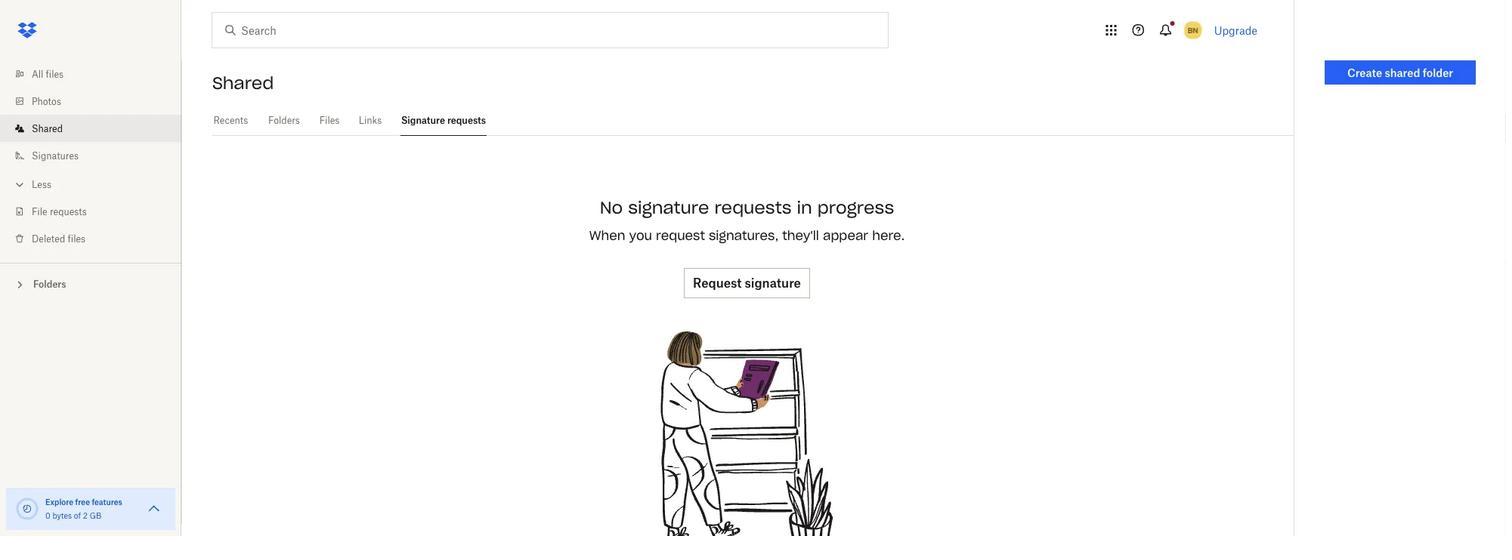 Task type: vqa. For each thing, say whether or not it's contained in the screenshot.
Links
yes



Task type: describe. For each thing, give the bounding box(es) containing it.
all files link
[[12, 60, 181, 88]]

photos link
[[12, 88, 181, 115]]

requests for signature requests
[[447, 115, 486, 126]]

free
[[75, 498, 90, 507]]

signatures,
[[709, 228, 779, 243]]

shared inside list item
[[32, 123, 63, 134]]

request
[[656, 228, 705, 243]]

folders inside 'button'
[[33, 279, 66, 290]]

0 vertical spatial folders
[[268, 115, 300, 126]]

requests for file requests
[[50, 206, 87, 217]]

recents link
[[212, 106, 249, 134]]

they'll
[[783, 228, 819, 243]]

when
[[590, 228, 626, 243]]

deleted files link
[[12, 225, 181, 252]]

appear
[[823, 228, 869, 243]]

shared
[[1385, 66, 1421, 79]]

list containing all files
[[0, 51, 181, 263]]

all
[[32, 68, 43, 80]]

signatures link
[[12, 142, 181, 169]]

create
[[1348, 66, 1383, 79]]

deleted files
[[32, 233, 86, 245]]

2 horizontal spatial requests
[[715, 197, 792, 218]]

signature
[[401, 115, 445, 126]]

of
[[74, 511, 81, 521]]

create shared folder
[[1348, 66, 1454, 79]]

files
[[320, 115, 340, 126]]

bn button
[[1181, 18, 1206, 42]]

Search in folder "Dropbox" text field
[[241, 22, 857, 39]]

files for deleted files
[[68, 233, 86, 245]]

2
[[83, 511, 88, 521]]

quota usage element
[[15, 497, 39, 522]]

request signature
[[693, 276, 801, 290]]

here.
[[873, 228, 905, 243]]

upgrade
[[1215, 24, 1258, 37]]

tab list containing recents
[[212, 106, 1294, 136]]

bn
[[1188, 25, 1199, 35]]

deleted
[[32, 233, 65, 245]]

file requests
[[32, 206, 87, 217]]

create shared folder button
[[1325, 60, 1476, 85]]



Task type: locate. For each thing, give the bounding box(es) containing it.
shared link
[[12, 115, 181, 142]]

recents
[[214, 115, 248, 126]]

signature for no
[[628, 197, 709, 218]]

request signature button
[[684, 268, 810, 298]]

0 vertical spatial files
[[46, 68, 64, 80]]

requests up "when you request signatures, they'll appear here."
[[715, 197, 792, 218]]

signature up request
[[628, 197, 709, 218]]

1 horizontal spatial requests
[[447, 115, 486, 126]]

folders left the files
[[268, 115, 300, 126]]

bytes
[[52, 511, 72, 521]]

folder
[[1423, 66, 1454, 79]]

all files
[[32, 68, 64, 80]]

1 vertical spatial files
[[68, 233, 86, 245]]

signature requests link
[[401, 106, 487, 134]]

links link
[[358, 106, 383, 134]]

folders
[[268, 115, 300, 126], [33, 279, 66, 290]]

signature down "when you request signatures, they'll appear here."
[[745, 276, 801, 290]]

1 horizontal spatial files
[[68, 233, 86, 245]]

requests right the file
[[50, 206, 87, 217]]

features
[[92, 498, 122, 507]]

request
[[693, 276, 742, 290]]

shared list item
[[0, 115, 181, 142]]

1 horizontal spatial shared
[[212, 73, 274, 94]]

dropbox image
[[12, 15, 42, 45]]

1 vertical spatial signature
[[745, 276, 801, 290]]

signature for request
[[745, 276, 801, 290]]

files link
[[319, 106, 340, 134]]

in
[[797, 197, 813, 218]]

photos
[[32, 96, 61, 107]]

0
[[45, 511, 50, 521]]

shared down the photos
[[32, 123, 63, 134]]

file
[[32, 206, 47, 217]]

files right all on the top left
[[46, 68, 64, 80]]

0 horizontal spatial shared
[[32, 123, 63, 134]]

links
[[359, 115, 382, 126]]

1 horizontal spatial folders
[[268, 115, 300, 126]]

less
[[32, 179, 51, 190]]

0 vertical spatial shared
[[212, 73, 274, 94]]

folders down deleted
[[33, 279, 66, 290]]

0 horizontal spatial requests
[[50, 206, 87, 217]]

illustration of an empty shelf image
[[634, 329, 861, 537]]

1 vertical spatial folders
[[33, 279, 66, 290]]

folders link
[[267, 106, 301, 134]]

shared up recents link
[[212, 73, 274, 94]]

when you request signatures, they'll appear here.
[[590, 228, 905, 243]]

shared
[[212, 73, 274, 94], [32, 123, 63, 134]]

files
[[46, 68, 64, 80], [68, 233, 86, 245]]

no
[[600, 197, 623, 218]]

file requests link
[[12, 198, 181, 225]]

progress
[[818, 197, 895, 218]]

you
[[629, 228, 652, 243]]

tab list
[[212, 106, 1294, 136]]

files right deleted
[[68, 233, 86, 245]]

requests inside tab list
[[447, 115, 486, 126]]

0 horizontal spatial folders
[[33, 279, 66, 290]]

0 horizontal spatial files
[[46, 68, 64, 80]]

requests right signature
[[447, 115, 486, 126]]

requests inside list
[[50, 206, 87, 217]]

explore
[[45, 498, 73, 507]]

signature inside the request signature button
[[745, 276, 801, 290]]

no signature requests in progress
[[600, 197, 895, 218]]

files for all files
[[46, 68, 64, 80]]

signature requests
[[401, 115, 486, 126]]

gb
[[90, 511, 101, 521]]

signatures
[[32, 150, 79, 161]]

1 vertical spatial shared
[[32, 123, 63, 134]]

list
[[0, 51, 181, 263]]

less image
[[12, 177, 27, 192]]

1 horizontal spatial signature
[[745, 276, 801, 290]]

explore free features 0 bytes of 2 gb
[[45, 498, 122, 521]]

signature
[[628, 197, 709, 218], [745, 276, 801, 290]]

folders button
[[0, 273, 181, 295]]

0 vertical spatial signature
[[628, 197, 709, 218]]

requests
[[447, 115, 486, 126], [715, 197, 792, 218], [50, 206, 87, 217]]

upgrade link
[[1215, 24, 1258, 37]]

0 horizontal spatial signature
[[628, 197, 709, 218]]



